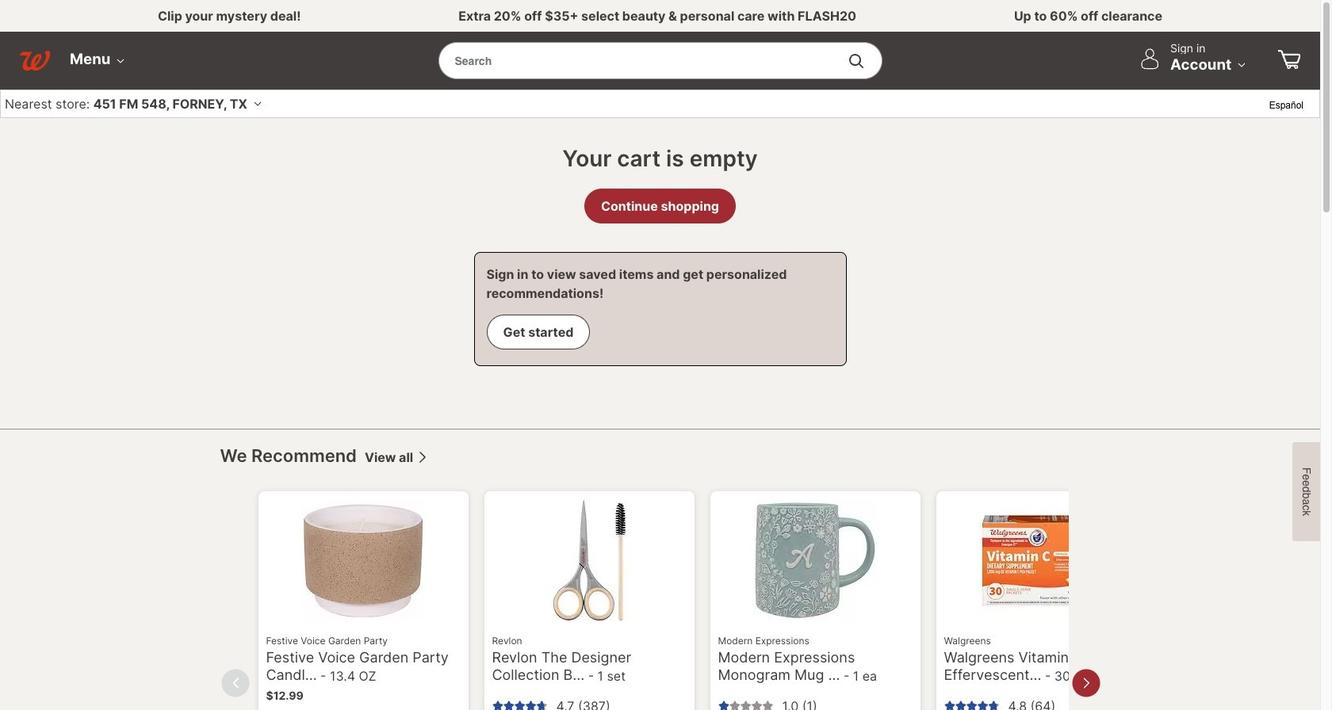 Task type: describe. For each thing, give the bounding box(es) containing it.
walgreens vitamin c effervescent powder blend packets orange image
[[980, 499, 1103, 622]]

1 horizontal spatial arrow right image
[[1080, 672, 1092, 695]]

4.8 out of 5 image
[[944, 701, 1000, 710]]

search image
[[848, 53, 864, 69]]

1.0 out of 5 image
[[718, 701, 774, 710]]



Task type: locate. For each thing, give the bounding box(es) containing it.
walgreens: trusted since 1901 image
[[20, 51, 50, 70]]

0 vertical spatial arrow right image
[[416, 451, 429, 464]]

festive voice garden party candle two tone image
[[302, 499, 425, 622]]

region
[[220, 430, 1332, 710]]

modern expressions monogram mug (a) image
[[754, 499, 877, 622]]

arrow right image
[[416, 451, 429, 464], [1080, 672, 1092, 695]]

revlon the designer collection brow set image
[[528, 499, 651, 622]]

1 vertical spatial arrow right image
[[1080, 672, 1092, 695]]

main content
[[0, 118, 1320, 429]]

4.7 out of 5 image
[[492, 701, 548, 710]]

0 horizontal spatial arrow right image
[[416, 451, 429, 464]]

Search by keyword or item number text field
[[439, 43, 850, 78]]



Task type: vqa. For each thing, say whether or not it's contained in the screenshot.
right THE ARROW RIGHT 'image'
no



